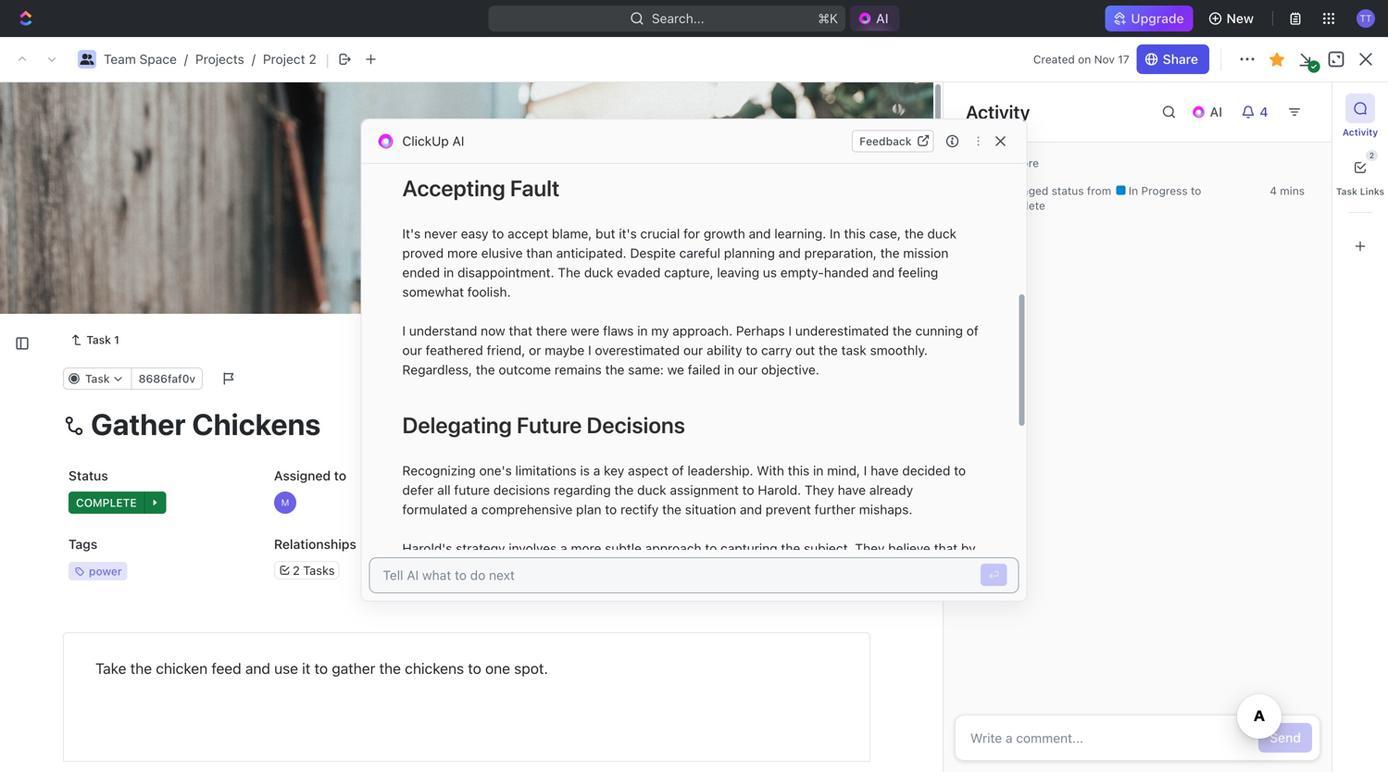 Task type: vqa. For each thing, say whether or not it's contained in the screenshot.
the AI in Use AI Tools button
no



Task type: locate. For each thing, give the bounding box(es) containing it.
inbox link
[[7, 121, 269, 151]]

1 vertical spatial have
[[838, 482, 866, 498]]

1 vertical spatial project
[[321, 111, 405, 141]]

their
[[890, 580, 917, 595]]

0 horizontal spatial projects
[[56, 392, 104, 407]]

blame,
[[552, 226, 592, 241]]

this inside recognizing one's limitations is a key aspect of leadership. with this in mind, i have decided to defer all future decisions regarding the duck assignment to harold. they have already formulated a comprehensive plan to rectify the situation and prevent further mishaps.
[[788, 463, 810, 478]]

activity up changed
[[966, 101, 1030, 123]]

space inside team space / projects / project 2 |
[[139, 51, 177, 67]]

task inside tab list
[[1336, 186, 1358, 197]]

ability up failed
[[707, 343, 742, 358]]

0 horizontal spatial ability
[[707, 343, 742, 358]]

they up the movements
[[855, 541, 885, 556]]

a up behavior on the bottom left of the page
[[560, 541, 567, 556]]

/ left project 2 link
[[252, 51, 255, 67]]

in progress down proved
[[345, 263, 420, 275]]

flaws
[[603, 323, 634, 338]]

of left track
[[672, 463, 684, 478]]

Tell AI what to do next text field
[[383, 566, 968, 585]]

regarding
[[554, 482, 611, 498]]

take the chicken feed and use it to gather the chickens to one spot.
[[95, 660, 548, 678]]

1 horizontal spatial add task button
[[1243, 112, 1321, 142]]

team up the home link
[[104, 51, 136, 67]]

progress inside task sidebar content section
[[1141, 184, 1188, 197]]

ability inside i understand now that there were flaws in my approach. perhaps i underestimated the cunning of our feathered friend, or maybe i overestimated our ability to carry out the task smoothly. regardless, the outcome remains the same: we failed in our objective.
[[707, 343, 742, 358]]

0 horizontal spatial they
[[805, 482, 834, 498]]

of inside recognizing one's limitations is a key aspect of leadership. with this in mind, i have decided to defer all future decisions regarding the duck assignment to harold. they have already formulated a comprehensive plan to rectify the situation and prevent further mishaps.
[[672, 463, 684, 478]]

1 horizontal spatial more
[[571, 541, 601, 556]]

2 share from the left
[[1165, 51, 1201, 67]]

links
[[1360, 186, 1385, 197]]

task sidebar navigation tab list
[[1336, 94, 1385, 261]]

1 vertical spatial ability
[[921, 580, 956, 595]]

add down the elusive
[[499, 263, 521, 275]]

i
[[402, 323, 406, 338], [788, 323, 792, 338], [588, 343, 591, 358], [864, 463, 867, 478], [746, 580, 749, 595]]

1 vertical spatial duck
[[584, 265, 613, 280]]

use
[[274, 660, 298, 678]]

have inside the harold's strategy involves a more subtle approach to capturing the subject. they believe that by understanding the duck's behavior and patterns, we can anticipate its movements and successfully complete our mission. it's a sound plan, and i have full confidence in their ability to lead us to success.
[[753, 580, 781, 595]]

progress right 'search'
[[1141, 184, 1188, 197]]

Search tasks... text field
[[1158, 211, 1343, 238]]

to right "decided"
[[954, 463, 966, 478]]

1 horizontal spatial that
[[934, 541, 958, 556]]

tree inside sidebar navigation
[[7, 322, 269, 572]]

space up the home link
[[139, 51, 177, 67]]

inbox
[[44, 128, 77, 144]]

in progress right from
[[1126, 184, 1191, 197]]

leadership.
[[688, 463, 753, 478]]

duck up mission
[[927, 226, 957, 241]]

team inside tree
[[44, 361, 77, 376]]

in left "mind,"
[[813, 463, 824, 478]]

0 vertical spatial project
[[263, 51, 305, 67]]

1 vertical spatial add task
[[499, 263, 548, 275]]

0 vertical spatial us
[[763, 265, 777, 280]]

0 vertical spatial activity
[[966, 101, 1030, 123]]

0 horizontal spatial user group image
[[80, 54, 94, 65]]

fault
[[510, 175, 560, 201]]

0 horizontal spatial progress
[[360, 263, 420, 275]]

delegating
[[402, 412, 512, 438]]

feedback button
[[852, 130, 934, 152]]

a
[[593, 463, 600, 478], [471, 502, 478, 517], [560, 541, 567, 556], [637, 580, 644, 595]]

team space link
[[288, 48, 389, 70], [104, 51, 177, 67], [44, 354, 265, 383]]

space inside sidebar navigation
[[80, 361, 117, 376]]

our down approach.
[[683, 343, 703, 358]]

2 button
[[1346, 150, 1378, 182]]

complete inside 'to complete'
[[995, 199, 1045, 212]]

to left the customize button on the top right
[[1191, 184, 1201, 197]]

to left one at the left of page
[[468, 660, 481, 678]]

projects left project 2 link
[[195, 51, 244, 67]]

1 horizontal spatial complete
[[995, 199, 1045, 212]]

and down harold.
[[740, 502, 762, 517]]

projects link up "status"
[[56, 385, 217, 415]]

share
[[1163, 51, 1198, 67], [1165, 51, 1201, 67]]

have
[[871, 463, 899, 478], [838, 482, 866, 498], [753, 580, 781, 595]]

and down the learning.
[[779, 245, 801, 261]]

us inside it's never easy to accept blame, but it's crucial for growth and learning. in this case, the duck proved more elusive than anticipated. despite careful planning and preparation, the mission ended in disappointment. the duck evaded capture, leaving us empty-handed and feeling somewhat foolish.
[[763, 265, 777, 280]]

to inside i understand now that there were flaws in my approach. perhaps i underestimated the cunning of our feathered friend, or maybe i overestimated our ability to carry out the task smoothly. regardless, the outcome remains the same: we failed in our objective.
[[746, 343, 758, 358]]

decisions
[[493, 482, 550, 498]]

add task down the than
[[499, 263, 548, 275]]

us down successfully
[[431, 599, 445, 614]]

duck inside recognizing one's limitations is a key aspect of leadership. with this in mind, i have decided to defer all future decisions regarding the duck assignment to harold. they have already formulated a comprehensive plan to rectify the situation and prevent further mishaps.
[[637, 482, 666, 498]]

i down were
[[588, 343, 591, 358]]

plan,
[[687, 580, 717, 595]]

the right the out
[[819, 343, 838, 358]]

0 horizontal spatial more
[[447, 245, 478, 261]]

us
[[763, 265, 777, 280], [431, 599, 445, 614]]

preparation,
[[804, 245, 877, 261]]

favorites button
[[7, 265, 82, 287]]

team down the spaces
[[44, 361, 77, 376]]

that inside the harold's strategy involves a more subtle approach to capturing the subject. they believe that by understanding the duck's behavior and patterns, we can anticipate its movements and successfully complete our mission. it's a sound plan, and i have full confidence in their ability to lead us to success.
[[934, 541, 958, 556]]

to up the elusive
[[492, 226, 504, 241]]

that left "by"
[[934, 541, 958, 556]]

subtle
[[605, 541, 642, 556]]

1 horizontal spatial space
[[139, 51, 177, 67]]

space left 8686faf0v at the left of the page
[[80, 361, 117, 376]]

it's
[[402, 226, 421, 241], [615, 580, 633, 595]]

0 horizontal spatial complete
[[480, 580, 535, 595]]

same:
[[628, 362, 664, 377]]

1 vertical spatial projects link
[[56, 385, 217, 415]]

2 horizontal spatial duck
[[927, 226, 957, 241]]

remains
[[555, 362, 602, 377]]

1 vertical spatial of
[[672, 463, 684, 478]]

to down perhaps
[[746, 343, 758, 358]]

2 left tasks
[[293, 564, 300, 578]]

a down future
[[471, 502, 478, 517]]

growth
[[704, 226, 745, 241]]

there
[[536, 323, 567, 338]]

space right |
[[347, 51, 384, 67]]

0 vertical spatial duck
[[927, 226, 957, 241]]

progress down proved
[[360, 263, 420, 275]]

2 vertical spatial have
[[753, 580, 781, 595]]

in right failed
[[724, 362, 734, 377]]

behavior
[[558, 560, 610, 576]]

add task up customize on the right of the page
[[1254, 119, 1310, 134]]

0 horizontal spatial this
[[788, 463, 810, 478]]

in up 'somewhat' on the left top of page
[[443, 265, 454, 280]]

1 horizontal spatial it's
[[615, 580, 633, 595]]

us down planning
[[763, 265, 777, 280]]

hide
[[1169, 172, 1197, 187]]

and inside recognizing one's limitations is a key aspect of leadership. with this in mind, i have decided to defer all future decisions regarding the duck assignment to harold. they have already formulated a comprehensive plan to rectify the situation and prevent further mishaps.
[[740, 502, 762, 517]]

1 horizontal spatial have
[[838, 482, 866, 498]]

1 vertical spatial complete
[[480, 580, 535, 595]]

projects link left project 2 link
[[195, 51, 244, 67]]

1 horizontal spatial progress
[[1141, 184, 1188, 197]]

this inside it's never easy to accept blame, but it's crucial for growth and learning. in this case, the duck proved more elusive than anticipated. despite careful planning and preparation, the mission ended in disappointment. the duck evaded capture, leaving us empty-handed and feeling somewhat foolish.
[[844, 226, 866, 241]]

2 left ai at the left top of page
[[410, 111, 426, 141]]

ability inside the harold's strategy involves a more subtle approach to capturing the subject. they believe that by understanding the duck's behavior and patterns, we can anticipate its movements and successfully complete our mission. it's a sound plan, and i have full confidence in their ability to lead us to success.
[[921, 580, 956, 595]]

have down 'anticipate'
[[753, 580, 781, 595]]

anticipate
[[742, 560, 801, 576]]

2 left |
[[309, 51, 316, 67]]

capture,
[[664, 265, 714, 280]]

add up customize on the right of the page
[[1254, 119, 1279, 134]]

0 horizontal spatial we
[[667, 362, 684, 377]]

1 horizontal spatial of
[[967, 323, 979, 338]]

1 horizontal spatial this
[[844, 226, 866, 241]]

is
[[580, 463, 590, 478]]

the up 'anticipate'
[[781, 541, 800, 556]]

0 vertical spatial this
[[844, 226, 866, 241]]

2 inside team space / projects / project 2 |
[[309, 51, 316, 67]]

duck down aspect
[[637, 482, 666, 498]]

task 1 link down "favorites" button
[[63, 329, 127, 351]]

task 1 link
[[369, 317, 642, 344], [63, 329, 127, 351]]

tree containing team space
[[7, 322, 269, 572]]

1 vertical spatial it's
[[615, 580, 633, 595]]

team space / projects / project 2 |
[[104, 50, 329, 69]]

careful
[[679, 245, 720, 261]]

0 horizontal spatial activity
[[966, 101, 1030, 123]]

0 vertical spatial more
[[447, 245, 478, 261]]

1 vertical spatial more
[[571, 541, 601, 556]]

this up harold.
[[788, 463, 810, 478]]

relationships
[[274, 537, 356, 552]]

they inside the harold's strategy involves a more subtle approach to capturing the subject. they believe that by understanding the duck's behavior and patterns, we can anticipate its movements and successfully complete our mission. it's a sound plan, and i have full confidence in their ability to lead us to success.
[[855, 541, 885, 556]]

favorites
[[15, 269, 64, 282]]

2
[[309, 51, 316, 67], [410, 111, 426, 141], [1369, 151, 1374, 160], [442, 263, 448, 275], [405, 355, 413, 370], [293, 564, 300, 578]]

we up plan, on the bottom of the page
[[696, 560, 713, 576]]

duck down anticipated.
[[584, 265, 613, 280]]

team up project 2
[[311, 51, 343, 67]]

0 vertical spatial that
[[509, 323, 532, 338]]

1 vertical spatial projects
[[56, 392, 104, 407]]

0 horizontal spatial team
[[44, 361, 77, 376]]

0 horizontal spatial of
[[672, 463, 684, 478]]

tree
[[7, 322, 269, 572]]

0 vertical spatial they
[[805, 482, 834, 498]]

1 horizontal spatial task 1 link
[[369, 317, 642, 344]]

1 vertical spatial add
[[499, 263, 521, 275]]

team space
[[311, 51, 384, 67], [44, 361, 117, 376]]

0 horizontal spatial duck
[[584, 265, 613, 280]]

/ up the home link
[[184, 51, 188, 67]]

to do
[[345, 439, 381, 452]]

1 share button from the left
[[1137, 44, 1209, 74]]

1 horizontal spatial in progress
[[1126, 184, 1191, 197]]

1 horizontal spatial duck
[[637, 482, 666, 498]]

future
[[517, 412, 582, 438]]

created
[[1033, 53, 1075, 66]]

1
[[405, 322, 411, 338], [114, 334, 119, 347]]

this right in
[[844, 226, 866, 241]]

the down key
[[614, 482, 634, 498]]

to inside 'to complete'
[[1191, 184, 1201, 197]]

0 horizontal spatial /
[[184, 51, 188, 67]]

status
[[1052, 184, 1084, 197]]

1 vertical spatial this
[[788, 463, 810, 478]]

1 vertical spatial us
[[431, 599, 445, 614]]

to down successfully
[[449, 599, 461, 614]]

1 horizontal spatial activity
[[1343, 127, 1378, 138]]

project left |
[[263, 51, 305, 67]]

add
[[1254, 119, 1279, 134], [499, 263, 521, 275]]

team space inside team space link
[[44, 361, 117, 376]]

2 up links
[[1369, 151, 1374, 160]]

project inside team space / projects / project 2 |
[[263, 51, 305, 67]]

customize button
[[1206, 167, 1301, 193]]

status
[[69, 468, 108, 484]]

mission
[[903, 245, 949, 261]]

upgrade
[[1131, 11, 1184, 26]]

capturing
[[721, 541, 778, 556]]

0 vertical spatial add task
[[1254, 119, 1310, 134]]

of right cunning
[[967, 323, 979, 338]]

1 horizontal spatial they
[[855, 541, 885, 556]]

have down "mind,"
[[838, 482, 866, 498]]

task links
[[1336, 186, 1385, 197]]

0 vertical spatial add task button
[[1243, 112, 1321, 142]]

1 vertical spatial team space
[[44, 361, 117, 376]]

underestimated
[[795, 323, 889, 338]]

team inside team space / projects / project 2 |
[[104, 51, 136, 67]]

0 horizontal spatial space
[[80, 361, 117, 376]]

0 horizontal spatial 1
[[114, 334, 119, 347]]

1 horizontal spatial /
[[252, 51, 255, 67]]

automations button
[[1220, 45, 1316, 73]]

full
[[784, 580, 803, 595]]

0 horizontal spatial team space
[[44, 361, 117, 376]]

us inside the harold's strategy involves a more subtle approach to capturing the subject. they believe that by understanding the duck's behavior and patterns, we can anticipate its movements and successfully complete our mission. it's a sound plan, and i have full confidence in their ability to lead us to success.
[[431, 599, 445, 614]]

1 vertical spatial they
[[855, 541, 885, 556]]

4
[[1270, 184, 1277, 197]]

complete up success.
[[480, 580, 535, 595]]

0 horizontal spatial that
[[509, 323, 532, 338]]

2 / from the left
[[252, 51, 255, 67]]

it's right 'mission.'
[[615, 580, 633, 595]]

smoothly.
[[870, 343, 928, 358]]

task 1 link up task 2 link
[[369, 317, 642, 344]]

0 vertical spatial progress
[[1141, 184, 1188, 197]]

that up or on the top of page
[[509, 323, 532, 338]]

1 horizontal spatial we
[[696, 560, 713, 576]]

more
[[447, 245, 478, 261], [571, 541, 601, 556]]

0 vertical spatial in progress
[[1126, 184, 1191, 197]]

0 horizontal spatial it's
[[402, 226, 421, 241]]

user group image
[[80, 54, 94, 65], [294, 55, 306, 64]]

1 vertical spatial activity
[[1343, 127, 1378, 138]]

a left sound on the bottom
[[637, 580, 644, 595]]

1 vertical spatial progress
[[360, 263, 420, 275]]

a right is
[[593, 463, 600, 478]]

mins
[[1280, 184, 1305, 197]]

1 vertical spatial add task button
[[477, 258, 556, 280]]

more down easy
[[447, 245, 478, 261]]

project up board
[[321, 111, 405, 141]]

in
[[830, 226, 840, 241]]

0 horizontal spatial add task button
[[477, 258, 556, 280]]

i right "mind,"
[[864, 463, 867, 478]]

more up behavior on the bottom left of the page
[[571, 541, 601, 556]]

2 inside button
[[1369, 151, 1374, 160]]

the right gather
[[379, 660, 401, 678]]

0 vertical spatial projects
[[195, 51, 244, 67]]

it's up proved
[[402, 226, 421, 241]]

1 horizontal spatial team space
[[311, 51, 384, 67]]

accepting fault
[[402, 175, 560, 201]]

2 tasks
[[293, 564, 335, 578]]

0 vertical spatial we
[[667, 362, 684, 377]]

1 vertical spatial in progress
[[345, 263, 420, 275]]

1 horizontal spatial project
[[321, 111, 405, 141]]

task sidebar content section
[[943, 82, 1332, 772]]

1 horizontal spatial task 1
[[373, 322, 411, 338]]

the down strategy
[[492, 560, 511, 576]]

⌘k
[[818, 11, 838, 26]]

add task button up customize on the right of the page
[[1243, 112, 1321, 142]]

we
[[667, 362, 684, 377], [696, 560, 713, 576]]

complete down changed
[[995, 199, 1045, 212]]

1 horizontal spatial add
[[1254, 119, 1279, 134]]

leaving
[[717, 265, 759, 280]]

ability right the their
[[921, 580, 956, 595]]

we left failed
[[667, 362, 684, 377]]

our down duck's at the left bottom of the page
[[539, 580, 559, 595]]

have up already
[[871, 463, 899, 478]]

1 horizontal spatial us
[[763, 265, 777, 280]]

never
[[424, 226, 457, 241]]

0 vertical spatial ability
[[707, 343, 742, 358]]

they up 'further'
[[805, 482, 834, 498]]

1 vertical spatial that
[[934, 541, 958, 556]]

and left feeling
[[872, 265, 895, 280]]

1 share from the left
[[1163, 51, 1198, 67]]

2 share button from the left
[[1154, 44, 1212, 74]]

Edit task name text field
[[63, 407, 870, 442]]

our inside the harold's strategy involves a more subtle approach to capturing the subject. they believe that by understanding the duck's behavior and patterns, we can anticipate its movements and successfully complete our mission. it's a sound plan, and i have full confidence in their ability to lead us to success.
[[539, 580, 559, 595]]

chickens
[[405, 660, 464, 678]]

0 vertical spatial have
[[871, 463, 899, 478]]

projects
[[195, 51, 244, 67], [56, 392, 104, 407]]

1 vertical spatial we
[[696, 560, 713, 576]]

in right from
[[1129, 184, 1138, 197]]

1 horizontal spatial team
[[104, 51, 136, 67]]

0 vertical spatial it's
[[402, 226, 421, 241]]

to right plan
[[605, 502, 617, 517]]

⏎ button
[[981, 564, 1007, 586]]

1 horizontal spatial ability
[[921, 580, 956, 595]]

regardless,
[[402, 362, 472, 377]]

0 vertical spatial complete
[[995, 199, 1045, 212]]

the right take at the left
[[130, 660, 152, 678]]

created on nov 17
[[1033, 53, 1129, 66]]

user group image up the home link
[[80, 54, 94, 65]]

anticipated.
[[556, 245, 627, 261]]

of
[[967, 323, 979, 338], [672, 463, 684, 478]]

0 horizontal spatial have
[[753, 580, 781, 595]]

and up the their
[[895, 560, 917, 576]]

friend,
[[487, 343, 525, 358]]

decisions
[[587, 412, 685, 438]]



Task type: describe. For each thing, give the bounding box(es) containing it.
harold.
[[758, 482, 801, 498]]

clickup
[[402, 133, 449, 149]]

1 / from the left
[[184, 51, 188, 67]]

list
[[416, 172, 438, 187]]

sidebar navigation
[[0, 37, 277, 772]]

rectify
[[620, 502, 659, 517]]

project 2 link
[[263, 51, 316, 67]]

0 horizontal spatial add
[[499, 263, 521, 275]]

calendar
[[472, 172, 528, 187]]

to down to do
[[334, 468, 346, 484]]

list link
[[412, 167, 438, 193]]

key
[[604, 463, 624, 478]]

upgrade link
[[1105, 6, 1193, 31]]

outcome
[[499, 362, 551, 377]]

in inside task sidebar content section
[[1129, 184, 1138, 197]]

from
[[1087, 184, 1111, 197]]

2 horizontal spatial space
[[347, 51, 384, 67]]

assignees button
[[749, 213, 835, 236]]

and down can
[[720, 580, 742, 595]]

docs
[[44, 160, 75, 175]]

the down friend,
[[476, 362, 495, 377]]

dashboards link
[[7, 184, 269, 214]]

0 vertical spatial team space
[[311, 51, 384, 67]]

docs link
[[7, 153, 269, 182]]

the down case, at the right top of page
[[880, 245, 900, 261]]

to left harold.
[[742, 482, 754, 498]]

subject.
[[804, 541, 852, 556]]

the right rectify
[[662, 502, 682, 517]]

in left ended
[[345, 263, 357, 275]]

aspect
[[628, 463, 668, 478]]

it's
[[619, 226, 637, 241]]

8686faf0v
[[139, 372, 195, 385]]

overestimated
[[595, 343, 680, 358]]

i inside the harold's strategy involves a more subtle approach to capturing the subject. they believe that by understanding the duck's behavior and patterns, we can anticipate its movements and successfully complete our mission. it's a sound plan, and i have full confidence in their ability to lead us to success.
[[746, 580, 749, 595]]

2 horizontal spatial team
[[311, 51, 343, 67]]

team space link inside tree
[[44, 354, 265, 383]]

were
[[571, 323, 599, 338]]

our down perhaps
[[738, 362, 758, 377]]

on
[[1078, 53, 1091, 66]]

project 2
[[321, 111, 431, 141]]

now
[[481, 323, 505, 338]]

but
[[596, 226, 615, 241]]

the up smoothly.
[[893, 323, 912, 338]]

its
[[804, 560, 818, 576]]

projects inside team space / projects / project 2 |
[[195, 51, 244, 67]]

and up planning
[[749, 226, 771, 241]]

perhaps
[[736, 323, 785, 338]]

projects inside sidebar navigation
[[56, 392, 104, 407]]

success.
[[464, 599, 517, 614]]

1 horizontal spatial 1
[[405, 322, 411, 338]]

the down overestimated
[[605, 362, 625, 377]]

2 horizontal spatial have
[[871, 463, 899, 478]]

to up can
[[705, 541, 717, 556]]

to left ⏎ button
[[960, 580, 972, 595]]

0 horizontal spatial add task
[[499, 263, 548, 275]]

one's
[[479, 463, 512, 478]]

confidence
[[806, 580, 873, 595]]

track time
[[685, 468, 753, 484]]

clickup ai
[[402, 133, 464, 149]]

the up mission
[[905, 226, 924, 241]]

one
[[485, 660, 510, 678]]

new
[[1227, 11, 1254, 26]]

i inside recognizing one's limitations is a key aspect of leadership. with this in mind, i have decided to defer all future decisions regarding the duck assignment to harold. they have already formulated a comprehensive plan to rectify the situation and prevent further mishaps.
[[864, 463, 867, 478]]

lead
[[402, 599, 428, 614]]

calendar link
[[469, 167, 528, 193]]

8686faf0v button
[[131, 368, 203, 390]]

more inside it's never easy to accept blame, but it's crucial for growth and learning. in this case, the duck proved more elusive than anticipated. despite careful planning and preparation, the mission ended in disappointment. the duck evaded capture, leaving us empty-handed and feeling somewhat foolish.
[[447, 245, 478, 261]]

board
[[345, 172, 382, 187]]

we inside i understand now that there were flaws in my approach. perhaps i underestimated the cunning of our feathered friend, or maybe i overestimated our ability to carry out the task smoothly. regardless, the outcome remains the same: we failed in our objective.
[[667, 362, 684, 377]]

0 vertical spatial add
[[1254, 119, 1279, 134]]

in left my
[[637, 323, 648, 338]]

to inside it's never easy to accept blame, but it's crucial for growth and learning. in this case, the duck proved more elusive than anticipated. despite careful planning and preparation, the mission ended in disappointment. the duck evaded capture, leaving us empty-handed and feeling somewhat foolish.
[[492, 226, 504, 241]]

activity inside task sidebar content section
[[966, 101, 1030, 123]]

i up task 2 on the left
[[402, 323, 406, 338]]

strategy
[[456, 541, 505, 556]]

mind,
[[827, 463, 860, 478]]

out
[[796, 343, 815, 358]]

1 horizontal spatial add task
[[1254, 119, 1310, 134]]

harold's
[[402, 541, 452, 556]]

they inside recognizing one's limitations is a key aspect of leadership. with this in mind, i have decided to defer all future decisions regarding the duck assignment to harold. they have already formulated a comprehensive plan to rectify the situation and prevent further mishaps.
[[805, 482, 834, 498]]

in inside the harold's strategy involves a more subtle approach to capturing the subject. they believe that by understanding the duck's behavior and patterns, we can anticipate its movements and successfully complete our mission. it's a sound plan, and i have full confidence in their ability to lead us to success.
[[876, 580, 887, 595]]

with
[[757, 463, 784, 478]]

hide button
[[1147, 167, 1203, 193]]

and down subtle
[[613, 560, 636, 576]]

to right it
[[314, 660, 328, 678]]

spaces
[[15, 301, 54, 314]]

approach
[[645, 541, 702, 556]]

to complete
[[992, 184, 1201, 212]]

recognizing
[[402, 463, 476, 478]]

of inside i understand now that there were flaws in my approach. perhaps i underestimated the cunning of our feathered friend, or maybe i overestimated our ability to carry out the task smoothly. regardless, the outcome remains the same: we failed in our objective.
[[967, 323, 979, 338]]

it's inside the harold's strategy involves a more subtle approach to capturing the subject. they believe that by understanding the duck's behavior and patterns, we can anticipate its movements and successfully complete our mission. it's a sound plan, and i have full confidence in their ability to lead us to success.
[[615, 580, 633, 595]]

feedback
[[859, 135, 912, 148]]

due
[[480, 468, 504, 484]]

home
[[44, 97, 80, 112]]

situation
[[685, 502, 736, 517]]

ai
[[452, 133, 464, 149]]

more inside the harold's strategy involves a more subtle approach to capturing the subject. they believe that by understanding the duck's behavior and patterns, we can anticipate its movements and successfully complete our mission. it's a sound plan, and i have full confidence in their ability to lead us to success.
[[571, 541, 601, 556]]

carry
[[761, 343, 792, 358]]

spot.
[[514, 660, 548, 678]]

send
[[1270, 730, 1301, 745]]

take
[[95, 660, 126, 678]]

activity inside 'task sidebar navigation' tab list
[[1343, 127, 1378, 138]]

for
[[684, 226, 700, 241]]

already
[[869, 482, 913, 498]]

our up regardless,
[[402, 343, 422, 358]]

future
[[454, 482, 490, 498]]

1 horizontal spatial user group image
[[294, 55, 306, 64]]

harold's strategy involves a more subtle approach to capturing the subject. they believe that by understanding the duck's behavior and patterns, we can anticipate its movements and successfully complete our mission. it's a sound plan, and i have full confidence in their ability to lead us to success.
[[402, 541, 979, 614]]

and left use at the left of page
[[245, 660, 270, 678]]

0 horizontal spatial task 1 link
[[63, 329, 127, 351]]

we inside the harold's strategy involves a more subtle approach to capturing the subject. they believe that by understanding the duck's behavior and patterns, we can anticipate its movements and successfully complete our mission. it's a sound plan, and i have full confidence in their ability to lead us to success.
[[696, 560, 713, 576]]

crucial
[[640, 226, 680, 241]]

4 mins
[[1270, 184, 1305, 197]]

send button
[[1259, 723, 1312, 753]]

mission.
[[562, 580, 611, 595]]

in progress inside task sidebar content section
[[1126, 184, 1191, 197]]

formulated
[[402, 502, 467, 517]]

handed
[[824, 265, 869, 280]]

believe
[[888, 541, 931, 556]]

feeling
[[898, 265, 938, 280]]

|
[[326, 50, 329, 69]]

to left do
[[345, 439, 361, 452]]

2 down understand
[[405, 355, 413, 370]]

the
[[558, 265, 581, 280]]

assigned to
[[274, 468, 346, 484]]

or
[[529, 343, 541, 358]]

0 horizontal spatial task 1
[[86, 334, 119, 347]]

i up carry
[[788, 323, 792, 338]]

that inside i understand now that there were flaws in my approach. perhaps i underestimated the cunning of our feathered friend, or maybe i overestimated our ability to carry out the task smoothly. regardless, the outcome remains the same: we failed in our objective.
[[509, 323, 532, 338]]

changed status from
[[1000, 184, 1115, 197]]

due date
[[480, 468, 536, 484]]

complete inside the harold's strategy involves a more subtle approach to capturing the subject. they believe that by understanding the duck's behavior and patterns, we can anticipate its movements and successfully complete our mission. it's a sound plan, and i have full confidence in their ability to lead us to success.
[[480, 580, 535, 595]]

duck's
[[515, 560, 555, 576]]

board link
[[342, 167, 382, 193]]

in inside recognizing one's limitations is a key aspect of leadership. with this in mind, i have decided to defer all future decisions regarding the duck assignment to harold. they have already formulated a comprehensive plan to rectify the situation and prevent further mishaps.
[[813, 463, 824, 478]]

2 right ended
[[442, 263, 448, 275]]

foolish.
[[467, 284, 511, 300]]

delegating future decisions
[[402, 412, 685, 438]]

in inside it's never easy to accept blame, but it's crucial for growth and learning. in this case, the duck proved more elusive than anticipated. despite careful planning and preparation, the mission ended in disappointment. the duck evaded capture, leaving us empty-handed and feeling somewhat foolish.
[[443, 265, 454, 280]]

can
[[717, 560, 738, 576]]

projects link inside tree
[[56, 385, 217, 415]]

0 vertical spatial projects link
[[195, 51, 244, 67]]

changed
[[1003, 184, 1049, 197]]

it's inside it's never easy to accept blame, but it's crucial for growth and learning. in this case, the duck proved more elusive than anticipated. despite careful planning and preparation, the mission ended in disappointment. the duck evaded capture, leaving us empty-handed and feeling somewhat foolish.
[[402, 226, 421, 241]]



